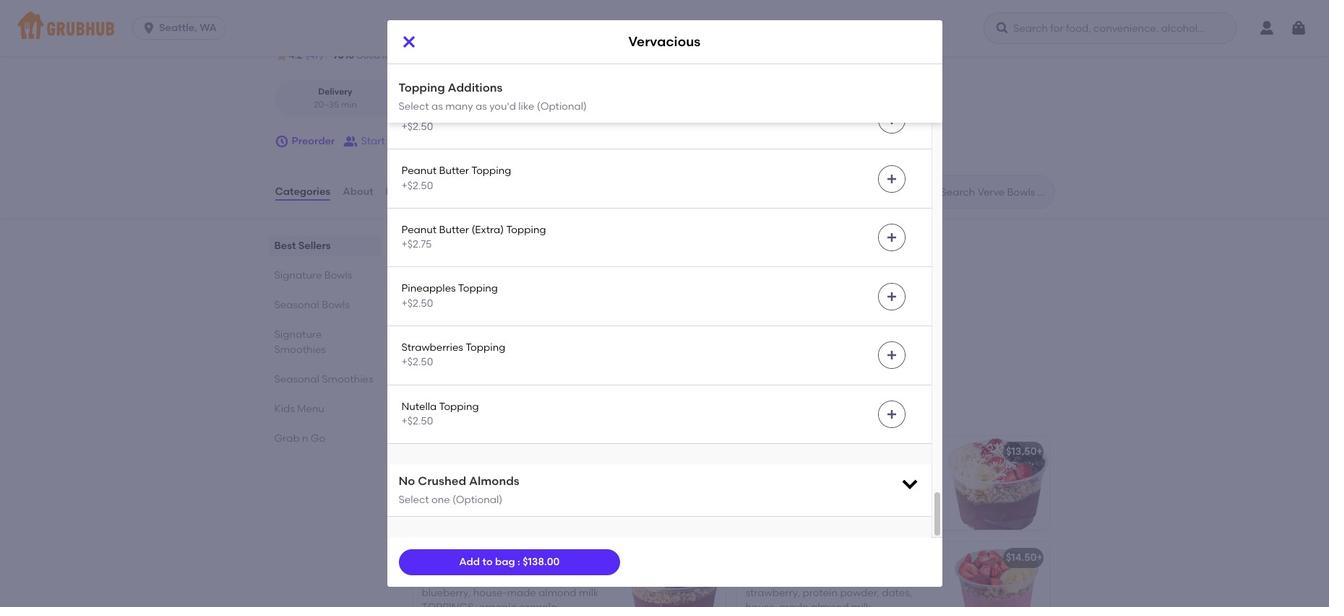 Task type: describe. For each thing, give the bounding box(es) containing it.
0 vertical spatial crushed
[[521, 357, 561, 370]]

0 vertical spatial almonds
[[420, 372, 463, 384]]

715 east pine street suite k middle of pike motorworks courtyard button
[[292, 27, 605, 43]]

vervacious image inside base: açai, banana, blueberry, peanut butter, house-made almond milk  toppings: organic granola, banana, strawberry, crushed almonds button
[[617, 437, 725, 531]]

banana, inside base: açai, banana, strawberry, blueberry, house-made almond milk toppings: organic granol
[[479, 573, 521, 585]]

sellers for best sellers most ordered on grubhub
[[447, 236, 498, 254]]

mi
[[439, 100, 449, 110]]

2 vertical spatial signature
[[410, 403, 484, 421]]

banana, down pineapples topping +$2.50
[[478, 313, 519, 326]]

topping inside mangoes topping +$2.50
[[449, 106, 489, 118]]

base: açai, banana, strawberry, blueberry, house-made almond milk toppings: organic granol
[[422, 573, 599, 608]]

best sellers most ordered on grubhub
[[410, 236, 537, 269]]

hearts
[[434, 47, 467, 59]]

$13.50
[[1006, 446, 1037, 459]]

Input item quantity number field
[[847, 48, 879, 74]]

house- inside base: açai, banana, strawberry, blueberry, house-made almond milk toppings: organic granol
[[473, 588, 507, 600]]

banana, down one in the left of the page
[[422, 514, 463, 526]]

+$2.50 inside peanut butter topping +$2.50
[[402, 180, 433, 192]]

strawberry, inside base: dragonfruit, banana, strawberry, protein powder, dates, house-made almond mi
[[746, 588, 800, 600]]

0 vertical spatial granola,
[[540, 343, 581, 355]]

715 east pine street suite k middle of pike motorworks courtyard
[[293, 28, 604, 40]]

topping inside the hemp hearts topping +$2.00
[[469, 47, 509, 59]]

east
[[310, 28, 331, 40]]

verve bowl image
[[941, 437, 1049, 531]]

butter for topping
[[439, 165, 469, 177]]

+$2.75
[[402, 239, 432, 251]]

base: açai, banana, blueberry, peanut butter, house-made almond milk  toppings: organic granola, banana, strawberry, crushed almonds inside button
[[422, 470, 598, 541]]

berry yum image
[[617, 543, 725, 608]]

powder,
[[840, 588, 880, 600]]

4.2
[[289, 49, 303, 61]]

base: açai sorbet  toppings: organic granola, banana, strawberry, blueberry, honey, sweetened coconut
[[746, 467, 889, 523]]

(206) 422-1319
[[615, 28, 682, 40]]

20–35
[[314, 100, 339, 110]]

pickup
[[447, 87, 476, 97]]

seattle, wa
[[159, 22, 217, 34]]

+$2.00
[[402, 62, 433, 74]]

good food
[[356, 51, 401, 61]]

select inside the topping additions select as many as you'd like (optional)
[[399, 100, 429, 112]]

banana, inside base: dragonfruit, banana, strawberry, protein powder, dates, house-made almond mi
[[837, 573, 878, 585]]

:
[[518, 556, 520, 569]]

k
[[415, 28, 422, 40]]

best for best sellers most ordered on grubhub
[[410, 236, 444, 254]]

beast mode image
[[941, 543, 1049, 608]]

like
[[518, 100, 535, 112]]

mangoes
[[402, 106, 447, 118]]

peanut butter topping +$2.50
[[402, 165, 511, 192]]

açai, inside button
[[452, 470, 477, 482]]

milk inside base: açai, banana, strawberry, blueberry, house-made almond milk toppings: organic granol
[[579, 588, 599, 600]]

$138.00
[[523, 556, 560, 569]]

0 vertical spatial butter,
[[458, 328, 490, 340]]

wa
[[200, 22, 217, 34]]

toppings: inside base: açai, banana, strawberry, blueberry, house-made almond milk toppings: organic granol
[[422, 602, 476, 608]]

svg image inside preorder button
[[274, 134, 289, 149]]

organic inside base: açai sorbet  toppings: organic granola, banana, strawberry, blueberry, honey, sweetened coconut
[[746, 481, 783, 494]]

+$2.50 for mangoes topping +$2.50
[[402, 121, 433, 133]]

96
[[332, 49, 344, 61]]

strawberries topping +$2.50
[[402, 342, 505, 369]]

(206) 422-1319 button
[[615, 27, 682, 42]]

seattle,
[[159, 22, 197, 34]]

add to bag : $138.00
[[459, 556, 560, 569]]

pineapples topping +$2.50
[[402, 283, 498, 310]]

grab n go
[[274, 433, 325, 445]]

crushed
[[418, 475, 466, 489]]

(206)
[[615, 28, 640, 40]]

strawberry, inside button
[[466, 514, 520, 526]]

min inside pickup 0.5 mi • 10–20 min
[[484, 100, 499, 110]]

of
[[460, 28, 470, 40]]

suite
[[389, 28, 413, 40]]

(47)
[[306, 49, 324, 61]]

dates,
[[882, 588, 913, 600]]

hemp
[[402, 47, 432, 59]]

Search Verve Bowls - Capitol Hill search field
[[939, 186, 1050, 200]]

bag
[[495, 556, 515, 569]]

pineapples
[[402, 283, 456, 295]]

peanut for +$2.50
[[402, 165, 437, 177]]

seasonal smoothies
[[274, 374, 373, 386]]

açai, for berry yum
[[452, 573, 477, 585]]

blueberry, inside base: açai sorbet  toppings: organic granola, banana, strawberry, blueberry, honey, sweetened coconut
[[803, 496, 852, 508]]

$13.50 +
[[1006, 446, 1043, 459]]

$14.50 +
[[1006, 552, 1043, 565]]

+$2.50 for nutella topping +$2.50
[[402, 416, 433, 428]]

base: inside base: dragonfruit, banana, strawberry, protein powder, dates, house-made almond mi
[[746, 573, 774, 585]]

pine
[[333, 28, 354, 40]]

protein
[[803, 588, 838, 600]]

0 vertical spatial signature
[[274, 270, 322, 282]]

to
[[482, 556, 493, 569]]

2 as from the left
[[476, 100, 487, 112]]

street
[[357, 28, 386, 40]]

delivery
[[318, 87, 352, 97]]

milk inside base: açai, banana, blueberry, peanut butter, house-made almond milk  toppings: organic granola, banana, strawberry, crushed almonds button
[[422, 499, 442, 511]]

people icon image
[[344, 134, 358, 149]]

best sellers
[[274, 240, 331, 252]]

main navigation navigation
[[0, 0, 1329, 56]]

categories
[[275, 186, 330, 198]]

toppings: inside base: açai, banana, blueberry, peanut butter, house-made almond milk  toppings: organic granola, banana, strawberry, crushed almonds button
[[444, 499, 499, 511]]

honey,
[[854, 496, 886, 508]]

start
[[361, 135, 385, 147]]

0 vertical spatial vervacious image
[[618, 281, 727, 375]]

79
[[413, 49, 424, 61]]

granola, inside base: açai sorbet  toppings: organic granola, banana, strawberry, blueberry, honey, sweetened coconut
[[786, 481, 827, 494]]

pike
[[472, 28, 492, 40]]

go
[[311, 433, 325, 445]]

seattle, wa button
[[132, 17, 232, 40]]

topping inside peanut butter topping +$2.50
[[471, 165, 511, 177]]

preorder
[[292, 135, 335, 147]]

10–20
[[458, 100, 482, 110]]

signature smoothies
[[274, 329, 326, 356]]

(optional) inside the topping additions select as many as you'd like (optional)
[[537, 100, 587, 112]]

grubhub
[[493, 257, 537, 269]]

sellers for best sellers
[[298, 240, 331, 252]]

food
[[382, 51, 401, 61]]

0 vertical spatial peanut
[[420, 328, 456, 340]]

group
[[387, 135, 417, 147]]

select inside no crushed almonds select one (optional)
[[399, 494, 429, 507]]

you'd
[[489, 100, 516, 112]]

strawberry, up nutella topping +$2.50
[[464, 357, 519, 370]]

order
[[419, 135, 446, 147]]

+ for $13.50 +
[[1037, 446, 1043, 459]]

seasonal bowls
[[274, 299, 350, 312]]

kids
[[274, 403, 295, 416]]

banana, inside base: açai sorbet  toppings: organic granola, banana, strawberry, blueberry, honey, sweetened coconut
[[829, 481, 871, 494]]

base: açai, banana, blueberry, peanut butter, house-made almond milk  toppings: organic granola, banana, strawberry, crushed almonds button
[[413, 430, 725, 541]]

almond inside base: açai, banana, strawberry, blueberry, house-made almond milk toppings: organic granol
[[539, 588, 577, 600]]

organic inside base: açai, banana, strawberry, blueberry, house-made almond milk toppings: organic granol
[[479, 602, 517, 608]]

reviews button
[[385, 166, 427, 218]]

on
[[478, 257, 490, 269]]

base: dragonfruit, banana, strawberry, protein powder, dates, house-made almond mi
[[746, 573, 913, 608]]



Task type: vqa. For each thing, say whether or not it's contained in the screenshot.
Reviews
yes



Task type: locate. For each thing, give the bounding box(es) containing it.
1 horizontal spatial min
[[484, 100, 499, 110]]

almond inside base: dragonfruit, banana, strawberry, protein powder, dates, house-made almond mi
[[811, 602, 849, 608]]

butter,
[[458, 328, 490, 340], [460, 484, 492, 497]]

+$2.50 down start group order at the left top of page
[[402, 180, 433, 192]]

topping additions select as many as you'd like (optional)
[[399, 81, 587, 112]]

0 vertical spatial signature bowls
[[274, 270, 352, 282]]

min inside delivery 20–35 min
[[341, 100, 357, 110]]

one
[[432, 494, 450, 507]]

bowls right nutella topping +$2.50
[[488, 403, 533, 421]]

base: down berry
[[422, 573, 450, 585]]

crushed inside button
[[523, 514, 562, 526]]

topping up the 'grubhub'
[[506, 224, 546, 236]]

add
[[459, 556, 480, 569]]

strawberry, inside base: açai, banana, strawberry, blueberry, house-made almond milk toppings: organic granol
[[523, 573, 578, 585]]

1 vertical spatial butter
[[439, 224, 469, 236]]

about
[[343, 186, 373, 198]]

+$2.50 inside pineapples topping +$2.50
[[402, 298, 433, 310]]

(optional)
[[537, 100, 587, 112], [452, 494, 503, 507]]

signature bowls up seasonal bowls
[[274, 270, 352, 282]]

1 horizontal spatial (optional)
[[537, 100, 587, 112]]

seasonal for seasonal bowls
[[274, 299, 319, 312]]

butter inside peanut butter topping +$2.50
[[439, 165, 469, 177]]

option group containing delivery 20–35 min
[[274, 80, 522, 117]]

+$2.50 inside strawberries topping +$2.50
[[402, 357, 433, 369]]

house- down dragonfruit, on the bottom of page
[[746, 602, 779, 608]]

categories button
[[274, 166, 331, 218]]

ordered
[[436, 257, 475, 269]]

peanut
[[420, 328, 456, 340], [422, 484, 457, 497]]

1 +$2.50 from the top
[[402, 121, 433, 133]]

middle
[[425, 28, 458, 40]]

1319
[[663, 28, 682, 40]]

peanut up the reviews on the left top
[[402, 165, 437, 177]]

kids menu
[[274, 403, 324, 416]]

topping up (extra)
[[471, 165, 511, 177]]

base: up one in the left of the page
[[422, 470, 450, 482]]

açai, down add on the left
[[452, 573, 477, 585]]

butter up best sellers most ordered on grubhub
[[439, 224, 469, 236]]

sellers
[[447, 236, 498, 254], [298, 240, 331, 252]]

0 horizontal spatial vervacious
[[420, 293, 475, 305]]

+$2.50 inside nutella topping +$2.50
[[402, 416, 433, 428]]

1 horizontal spatial sellers
[[447, 236, 498, 254]]

blueberry, down the 'grubhub'
[[522, 313, 571, 326]]

base: for berry yum 'image'
[[422, 573, 450, 585]]

topping inside the topping additions select as many as you'd like (optional)
[[399, 81, 445, 95]]

4 +$2.50 from the top
[[402, 357, 433, 369]]

toppings: down berry yum
[[422, 602, 476, 608]]

almonds down strawberries topping +$2.50
[[420, 372, 463, 384]]

1 peanut from the top
[[402, 165, 437, 177]]

banana, down bag
[[479, 573, 521, 585]]

1 vertical spatial vervacious image
[[617, 437, 725, 531]]

0 horizontal spatial best
[[274, 240, 296, 252]]

yum
[[450, 552, 472, 565]]

bowls
[[324, 270, 352, 282], [322, 299, 350, 312], [488, 403, 533, 421]]

almonds
[[469, 475, 520, 489]]

topping inside nutella topping +$2.50
[[439, 401, 479, 413]]

1 horizontal spatial vervacious
[[629, 34, 701, 50]]

1 horizontal spatial signature bowls
[[410, 403, 533, 421]]

blueberry, right almonds
[[523, 470, 572, 482]]

0 vertical spatial bowls
[[324, 270, 352, 282]]

1 horizontal spatial best
[[410, 236, 444, 254]]

banana, down strawberries
[[420, 357, 462, 370]]

organic inside button
[[501, 499, 539, 511]]

nutella topping +$2.50
[[402, 401, 479, 428]]

strawberry, down dragonfruit, on the bottom of page
[[746, 588, 800, 600]]

+ for $14.50 +
[[1037, 552, 1043, 565]]

toppings: down pineapples topping +$2.50
[[443, 343, 497, 355]]

best down the 'categories' "button"
[[274, 240, 296, 252]]

2 vertical spatial bowls
[[488, 403, 533, 421]]

butter, inside base: açai, banana, blueberry, peanut butter, house-made almond milk  toppings: organic granola, banana, strawberry, crushed almonds button
[[460, 484, 492, 497]]

0 horizontal spatial min
[[341, 100, 357, 110]]

house- inside base: dragonfruit, banana, strawberry, protein powder, dates, house-made almond mi
[[746, 602, 779, 608]]

toppings: inside base: açai sorbet  toppings: organic granola, banana, strawberry, blueberry, honey, sweetened coconut
[[834, 467, 889, 479]]

422-
[[642, 28, 663, 40]]

2 vertical spatial milk
[[579, 588, 599, 600]]

1 seasonal from the top
[[274, 299, 319, 312]]

açai, inside base: açai, banana, strawberry, blueberry, house-made almond milk toppings: organic granol
[[452, 573, 477, 585]]

courtyard
[[554, 28, 604, 40]]

banana,
[[478, 313, 519, 326], [420, 357, 462, 370], [479, 470, 521, 482], [829, 481, 871, 494], [422, 514, 463, 526], [479, 573, 521, 585], [837, 573, 878, 585]]

peanut inside button
[[422, 484, 457, 497]]

bowls up signature smoothies
[[322, 299, 350, 312]]

blueberry, up coconut
[[803, 496, 852, 508]]

1 vertical spatial seasonal
[[274, 374, 319, 386]]

delivery 20–35 min
[[314, 87, 357, 110]]

(optional) inside no crushed almonds select one (optional)
[[452, 494, 503, 507]]

smoothies up menu
[[322, 374, 373, 386]]

1 min from the left
[[341, 100, 357, 110]]

smoothies for signature
[[274, 344, 326, 356]]

butter
[[439, 165, 469, 177], [439, 224, 469, 236]]

butter inside peanut butter (extra) topping +$2.75
[[439, 224, 469, 236]]

1 vertical spatial signature
[[274, 329, 322, 341]]

banana, up honey,
[[829, 481, 871, 494]]

signature down seasonal bowls
[[274, 329, 322, 341]]

as left •
[[432, 100, 443, 112]]

•
[[452, 100, 455, 110]]

svg image
[[1290, 20, 1308, 37], [142, 21, 156, 35], [995, 21, 1010, 35], [828, 55, 840, 67], [886, 350, 897, 362], [886, 409, 897, 421], [900, 474, 920, 495]]

topping
[[469, 47, 509, 59], [399, 81, 445, 95], [449, 106, 489, 118], [471, 165, 511, 177], [506, 224, 546, 236], [458, 283, 498, 295], [466, 342, 505, 354], [439, 401, 479, 413]]

1 as from the left
[[432, 100, 443, 112]]

topping right strawberries
[[466, 342, 505, 354]]

signature
[[274, 270, 322, 282], [274, 329, 322, 341], [410, 403, 484, 421]]

açai,
[[451, 313, 475, 326], [452, 470, 477, 482], [452, 573, 477, 585]]

(optional) down almonds
[[452, 494, 503, 507]]

base: inside base: açai, banana, strawberry, blueberry, house-made almond milk toppings: organic granol
[[422, 573, 450, 585]]

select down no
[[399, 494, 429, 507]]

2 butter from the top
[[439, 224, 469, 236]]

best for best sellers
[[274, 240, 296, 252]]

as down additions
[[476, 100, 487, 112]]

almonds
[[420, 372, 463, 384], [422, 528, 464, 541]]

+$2.50 inside mangoes topping +$2.50
[[402, 121, 433, 133]]

sorbet
[[800, 467, 832, 479]]

2 +$2.50 from the top
[[402, 180, 433, 192]]

+$2.50 down pineapples
[[402, 298, 433, 310]]

made inside button
[[528, 484, 557, 497]]

base: down pineapples topping +$2.50
[[420, 313, 448, 326]]

$14.50
[[1006, 552, 1037, 565]]

seasonal
[[274, 299, 319, 312], [274, 374, 319, 386]]

5 +$2.50 from the top
[[402, 416, 433, 428]]

start group order button
[[344, 129, 446, 155]]

0 vertical spatial (optional)
[[537, 100, 587, 112]]

topping down on
[[458, 283, 498, 295]]

butter, up strawberries topping +$2.50
[[458, 328, 490, 340]]

strawberry, down $138.00 on the left of page
[[523, 573, 578, 585]]

no crushed almonds select one (optional)
[[399, 475, 520, 507]]

house- up strawberries topping +$2.50
[[493, 328, 527, 340]]

signature bowls
[[274, 270, 352, 282], [410, 403, 533, 421]]

peanut inside peanut butter topping +$2.50
[[402, 165, 437, 177]]

2 select from the top
[[399, 494, 429, 507]]

n
[[302, 433, 308, 445]]

star icon image
[[274, 49, 289, 63]]

0 vertical spatial smoothies
[[274, 344, 326, 356]]

base: for topmost 'vervacious' image
[[420, 313, 448, 326]]

topping down 'pickup' on the top left of the page
[[449, 106, 489, 118]]

butter down order
[[439, 165, 469, 177]]

toppings:
[[443, 343, 497, 355], [834, 467, 889, 479], [444, 499, 499, 511], [422, 602, 476, 608]]

0 vertical spatial select
[[399, 100, 429, 112]]

0 vertical spatial seasonal
[[274, 299, 319, 312]]

1 vertical spatial base: açai, banana, blueberry, peanut butter, house-made almond milk  toppings: organic granola, banana, strawberry, crushed almonds
[[422, 470, 598, 541]]

0 horizontal spatial (optional)
[[452, 494, 503, 507]]

3 +$2.50 from the top
[[402, 298, 433, 310]]

almond inside button
[[560, 484, 598, 497]]

bowls up seasonal bowls
[[324, 270, 352, 282]]

dragonfruit,
[[776, 573, 834, 585]]

0 horizontal spatial sellers
[[298, 240, 331, 252]]

0 vertical spatial peanut
[[402, 165, 437, 177]]

2 min from the left
[[484, 100, 499, 110]]

made inside base: açai, banana, strawberry, blueberry, house-made almond milk toppings: organic granol
[[507, 588, 536, 600]]

best inside best sellers most ordered on grubhub
[[410, 236, 444, 254]]

milk
[[420, 343, 440, 355], [422, 499, 442, 511], [579, 588, 599, 600]]

peanut up strawberries
[[420, 328, 456, 340]]

1 vertical spatial butter,
[[460, 484, 492, 497]]

base: left 'açai'
[[746, 467, 774, 479]]

açai, right no
[[452, 470, 477, 482]]

+$2.50 for strawberries topping +$2.50
[[402, 357, 433, 369]]

blueberry, inside base: açai, banana, strawberry, blueberry, house-made almond milk toppings: organic granol
[[422, 588, 471, 600]]

seasonal up kids menu
[[274, 374, 319, 386]]

1 vertical spatial crushed
[[523, 514, 562, 526]]

select
[[399, 100, 429, 112], [399, 494, 429, 507]]

grab
[[274, 433, 300, 445]]

base: açai, banana, blueberry, peanut butter, house-made almond milk  toppings: organic granola, banana, strawberry, crushed almonds
[[420, 313, 596, 384], [422, 470, 598, 541]]

0 vertical spatial milk
[[420, 343, 440, 355]]

0 vertical spatial base: açai, banana, blueberry, peanut butter, house-made almond milk  toppings: organic granola, banana, strawberry, crushed almonds
[[420, 313, 596, 384]]

select left mi
[[399, 100, 429, 112]]

strawberry, down almonds
[[466, 514, 520, 526]]

1 + from the top
[[1037, 446, 1043, 459]]

peanut inside peanut butter (extra) topping +$2.75
[[402, 224, 437, 236]]

base: inside button
[[422, 470, 450, 482]]

1 butter from the top
[[439, 165, 469, 177]]

sellers inside best sellers most ordered on grubhub
[[447, 236, 498, 254]]

no
[[399, 475, 415, 489]]

smoothies for seasonal
[[322, 374, 373, 386]]

+
[[1037, 446, 1043, 459], [1037, 552, 1043, 565]]

1 vertical spatial +
[[1037, 552, 1043, 565]]

made inside base: dragonfruit, banana, strawberry, protein powder, dates, house-made almond mi
[[779, 602, 809, 608]]

2 peanut from the top
[[402, 224, 437, 236]]

almonds inside base: açai, banana, blueberry, peanut butter, house-made almond milk  toppings: organic granola, banana, strawberry, crushed almonds button
[[422, 528, 464, 541]]

butter for (extra)
[[439, 224, 469, 236]]

blueberry, inside button
[[523, 470, 572, 482]]

1 vertical spatial vervacious
[[420, 293, 475, 305]]

1 select from the top
[[399, 100, 429, 112]]

granola, inside button
[[541, 499, 582, 511]]

1 vertical spatial bowls
[[322, 299, 350, 312]]

best
[[410, 236, 444, 254], [274, 240, 296, 252]]

1 vertical spatial almonds
[[422, 528, 464, 541]]

topping inside pineapples topping +$2.50
[[458, 283, 498, 295]]

svg image
[[400, 33, 417, 51], [886, 55, 897, 67], [886, 114, 897, 126], [274, 134, 289, 149], [886, 173, 897, 185], [886, 232, 897, 244], [886, 291, 897, 303]]

1 horizontal spatial as
[[476, 100, 487, 112]]

signature down strawberries topping +$2.50
[[410, 403, 484, 421]]

house- inside button
[[494, 484, 528, 497]]

0 vertical spatial butter
[[439, 165, 469, 177]]

berry
[[422, 552, 448, 565]]

almonds up berry yum
[[422, 528, 464, 541]]

base: inside base: açai sorbet  toppings: organic granola, banana, strawberry, blueberry, honey, sweetened coconut
[[746, 467, 774, 479]]

min right 10–20
[[484, 100, 499, 110]]

715
[[293, 28, 307, 40]]

best up most
[[410, 236, 444, 254]]

start group order
[[361, 135, 446, 147]]

1 vertical spatial (optional)
[[452, 494, 503, 507]]

peanut right no
[[422, 484, 457, 497]]

good
[[356, 51, 380, 61]]

sellers up on
[[447, 236, 498, 254]]

sweetened
[[746, 511, 799, 523]]

berry yum
[[422, 552, 472, 565]]

svg image inside seattle, wa button
[[142, 21, 156, 35]]

hemp hearts topping +$2.00
[[402, 47, 509, 74]]

most
[[410, 257, 434, 269]]

topping inside strawberries topping +$2.50
[[466, 342, 505, 354]]

motorworks
[[495, 28, 552, 40]]

toppings: up honey,
[[834, 467, 889, 479]]

peanut butter (extra) topping +$2.75
[[402, 224, 546, 251]]

reviews
[[386, 186, 426, 198]]

topping down pike
[[469, 47, 509, 59]]

banana, up powder,
[[837, 573, 878, 585]]

seasonal up signature smoothies
[[274, 299, 319, 312]]

(extra)
[[472, 224, 504, 236]]

1 vertical spatial select
[[399, 494, 429, 507]]

smoothies up seasonal smoothies
[[274, 344, 326, 356]]

1 vertical spatial milk
[[422, 499, 442, 511]]

made
[[527, 328, 556, 340], [528, 484, 557, 497], [507, 588, 536, 600], [779, 602, 809, 608]]

peanut up +$2.75
[[402, 224, 437, 236]]

2 vertical spatial açai,
[[452, 573, 477, 585]]

strawberry, up sweetened
[[746, 496, 800, 508]]

base: left dragonfruit, on the bottom of page
[[746, 573, 774, 585]]

signature down best sellers on the top
[[274, 270, 322, 282]]

+$2.50 down nutella
[[402, 416, 433, 428]]

toppings: down almonds
[[444, 499, 499, 511]]

peanut
[[402, 165, 437, 177], [402, 224, 437, 236]]

(optional) right like
[[537, 100, 587, 112]]

+$2.50 down strawberries
[[402, 357, 433, 369]]

blueberry, down berry yum
[[422, 588, 471, 600]]

signature inside signature smoothies
[[274, 329, 322, 341]]

topping inside peanut butter (extra) topping +$2.75
[[506, 224, 546, 236]]

0 vertical spatial +
[[1037, 446, 1043, 459]]

açai
[[776, 467, 798, 479]]

peanut for +$2.75
[[402, 224, 437, 236]]

crushed
[[521, 357, 561, 370], [523, 514, 562, 526]]

vervacious image
[[618, 281, 727, 375], [617, 437, 725, 531]]

search icon image
[[918, 184, 935, 201]]

banana, right the crushed
[[479, 470, 521, 482]]

0 horizontal spatial as
[[432, 100, 443, 112]]

0.5
[[423, 100, 436, 110]]

base:
[[420, 313, 448, 326], [746, 467, 774, 479], [422, 470, 450, 482], [422, 573, 450, 585], [746, 573, 774, 585]]

preorder button
[[274, 129, 335, 155]]

many
[[445, 100, 473, 112]]

nutella
[[402, 401, 437, 413]]

sellers down the 'categories' "button"
[[298, 240, 331, 252]]

1 vertical spatial signature bowls
[[410, 403, 533, 421]]

2 seasonal from the top
[[274, 374, 319, 386]]

smoothies
[[274, 344, 326, 356], [322, 374, 373, 386]]

house- down 'to'
[[473, 588, 507, 600]]

+$2.50 down mangoes
[[402, 121, 433, 133]]

about button
[[342, 166, 374, 218]]

topping right nutella
[[439, 401, 479, 413]]

butter, right one in the left of the page
[[460, 484, 492, 497]]

signature bowls down strawberries topping +$2.50
[[410, 403, 533, 421]]

seasonal for seasonal smoothies
[[274, 374, 319, 386]]

2 + from the top
[[1037, 552, 1043, 565]]

1 vertical spatial açai,
[[452, 470, 477, 482]]

1 vertical spatial granola,
[[786, 481, 827, 494]]

strawberries
[[402, 342, 463, 354]]

açai, down pineapples topping +$2.50
[[451, 313, 475, 326]]

min down the delivery
[[341, 100, 357, 110]]

0 vertical spatial vervacious
[[629, 34, 701, 50]]

0 horizontal spatial signature bowls
[[274, 270, 352, 282]]

strawberry, inside base: açai sorbet  toppings: organic granola, banana, strawberry, blueberry, honey, sweetened coconut
[[746, 496, 800, 508]]

house- right the crushed
[[494, 484, 528, 497]]

açai, for vervacious
[[451, 313, 475, 326]]

topping up 0.5
[[399, 81, 445, 95]]

+$2.50 for pineapples topping +$2.50
[[402, 298, 433, 310]]

2 vertical spatial granola,
[[541, 499, 582, 511]]

option group
[[274, 80, 522, 117]]

menu
[[297, 403, 324, 416]]

1 vertical spatial peanut
[[422, 484, 457, 497]]

base: for verve bowl image
[[746, 467, 774, 479]]

1 vertical spatial peanut
[[402, 224, 437, 236]]

coconut
[[802, 511, 843, 523]]

0 vertical spatial açai,
[[451, 313, 475, 326]]

1 vertical spatial smoothies
[[322, 374, 373, 386]]



